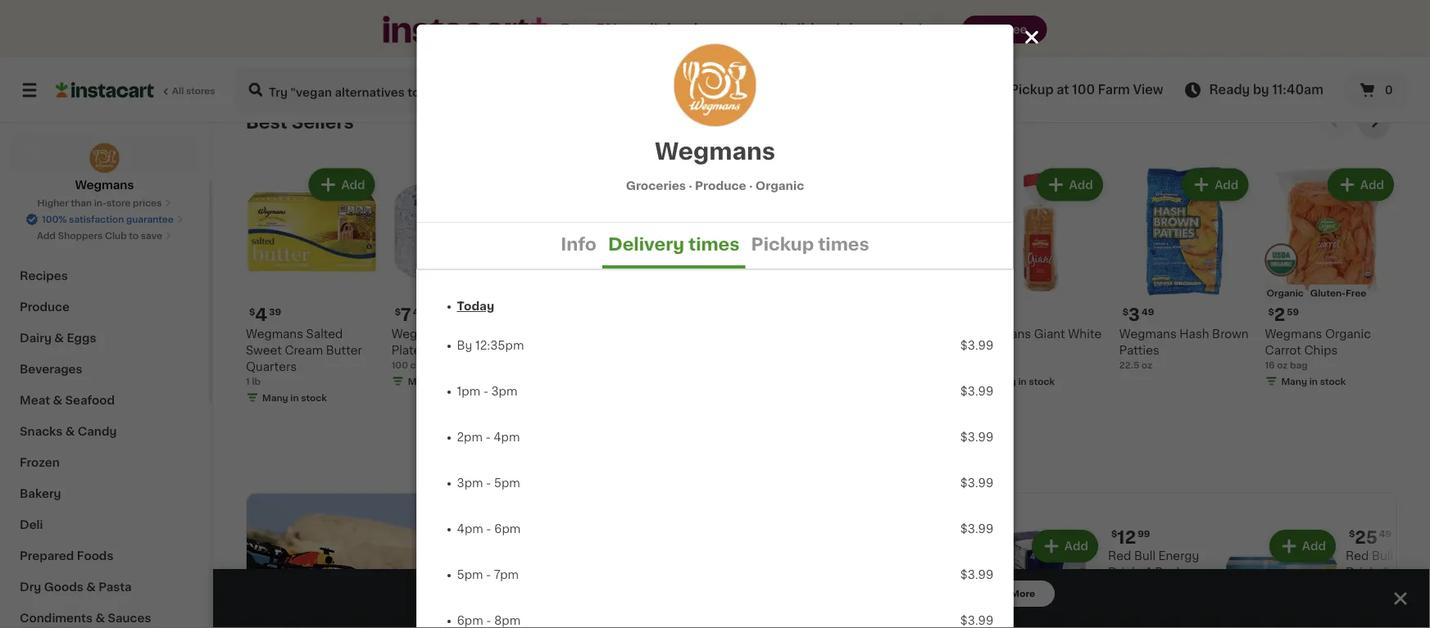 Task type: vqa. For each thing, say whether or not it's contained in the screenshot.
'View'
yes



Task type: locate. For each thing, give the bounding box(es) containing it.
lb down (zucchini)
[[862, 25, 870, 34]]

bull down $ 25 49
[[1373, 551, 1394, 563]]

oz right 10
[[987, 25, 997, 34]]

1 horizontal spatial 4
[[683, 25, 689, 34]]

$ inside $ 4 39
[[249, 307, 255, 316]]

cream
[[285, 345, 323, 356]]

many in stock down chips at the bottom right
[[1282, 377, 1347, 386]]

& for meat
[[53, 395, 62, 407]]

& left candy
[[65, 426, 75, 438]]

pickup for pickup times
[[752, 236, 814, 253]]

bull down 99
[[1135, 551, 1156, 563]]

0
[[1386, 84, 1394, 96]]

oz inside wegmans shredded iceberg lettuce 10 oz bag many in stock
[[987, 25, 997, 34]]

wegmans up sweet
[[246, 328, 303, 340]]

1 horizontal spatial produce
[[695, 180, 747, 191]]

wegmans up patties
[[1120, 328, 1177, 340]]

bag down iceberg
[[1000, 25, 1017, 34]]

1 horizontal spatial 5pm
[[494, 478, 520, 490]]

lists
[[46, 212, 74, 224]]

0 vertical spatial 3pm
[[492, 386, 518, 398]]

3pm down 2pm
[[457, 478, 483, 490]]

wegmans inside wegmans shredded iceberg lettuce 10 oz bag many in stock
[[974, 0, 1032, 4]]

$3.99 for 4pm
[[961, 432, 994, 444]]

4 inside red bull energy drink, 4 pack
[[1145, 568, 1153, 579]]

bull
[[1135, 551, 1156, 563], [1373, 551, 1394, 563]]

times inside tab
[[689, 236, 740, 253]]

hash
[[1180, 328, 1210, 340]]

& for dairy
[[54, 333, 64, 344]]

dairy & eggs
[[20, 333, 96, 344]]

1 horizontal spatial red
[[1346, 551, 1370, 563]]

1 times from the left
[[689, 236, 740, 253]]

many inside button
[[1282, 58, 1308, 67]]

oz inside soli organic baby spinach 4 oz
[[691, 25, 702, 34]]

0 horizontal spatial 3pm
[[457, 478, 483, 490]]

1
[[392, 8, 396, 17], [246, 377, 250, 386]]

deli link
[[10, 510, 199, 541]]

product group containing many in stock
[[1266, 0, 1398, 87]]

1 vertical spatial wegmans logo image
[[89, 143, 120, 174]]

organic up chips at the bottom right
[[1326, 328, 1372, 340]]

1 vertical spatial 100
[[392, 361, 408, 370]]

sponsored badge image down the on
[[683, 37, 733, 46]]

credit
[[621, 23, 664, 36]]

0 horizontal spatial wegmans logo image
[[89, 143, 120, 174]]

energy up sugarfr
[[1397, 551, 1431, 563]]

$
[[249, 307, 255, 316], [395, 307, 401, 316], [1123, 307, 1129, 316], [1269, 307, 1275, 316], [1112, 530, 1118, 539], [1350, 530, 1356, 539]]

& for condiments
[[95, 613, 105, 625]]

sellers
[[292, 114, 354, 131]]

49 for 3
[[1142, 307, 1155, 316]]

red down 25
[[1346, 551, 1370, 563]]

1 horizontal spatial times
[[818, 236, 870, 253]]

buy it again link
[[10, 169, 199, 202]]

- for 6pm
[[486, 524, 492, 535]]

produce right 'groceries'
[[695, 180, 747, 191]]

3pm
[[492, 386, 518, 398], [457, 478, 483, 490]]

4 for red bull energy drink, 4 pack
[[1145, 568, 1153, 579]]

stock inside many in stock button
[[1321, 58, 1347, 67]]

more button
[[991, 581, 1055, 608]]

oz for patties
[[1142, 361, 1153, 370]]

8.6"
[[486, 345, 510, 356]]

add button
[[310, 170, 374, 200], [602, 170, 665, 200], [747, 170, 811, 200], [1039, 170, 1102, 200], [1184, 170, 1248, 200], [1330, 170, 1393, 200], [1034, 532, 1097, 562], [1272, 532, 1335, 562]]

-
[[483, 386, 489, 398], [486, 432, 491, 444], [486, 478, 491, 490], [486, 524, 492, 535], [486, 570, 491, 581], [486, 616, 492, 627]]

- down 3pm - 5pm
[[486, 524, 492, 535]]

& right meat
[[53, 395, 62, 407]]

red inside red bull energy drink, sugarfr 12 x 8.4 fl oz
[[1346, 551, 1370, 563]]

$3.99
[[961, 340, 994, 352], [961, 386, 994, 398], [961, 432, 994, 444], [961, 478, 994, 490], [961, 524, 994, 535], [961, 570, 994, 581], [961, 616, 994, 627]]

49 right the 3 in the right of the page
[[1142, 307, 1155, 316]]

club
[[105, 232, 127, 241]]

2 bull from the left
[[1373, 551, 1394, 563]]

4 left pack
[[1145, 568, 1153, 579]]

wegmans up carrot
[[1266, 328, 1323, 340]]

0 vertical spatial 100
[[1073, 84, 1096, 96]]

- right 2pm
[[486, 432, 491, 444]]

many in stock for wegmans paper plates, medium,  8.6"
[[408, 377, 473, 386]]

5pm
[[494, 478, 520, 490], [457, 570, 483, 581]]

$ left the 39
[[249, 307, 255, 316]]

pickup times
[[752, 236, 870, 253]]

1 horizontal spatial 1
[[392, 8, 396, 17]]

1 horizontal spatial drink,
[[1346, 568, 1380, 579]]

5pm left 7pm
[[457, 570, 483, 581]]

in inside wegmans shredded iceberg lettuce 10 oz bag many in stock
[[1019, 41, 1027, 50]]

2 · from the left
[[749, 180, 753, 191]]

0 horizontal spatial produce
[[20, 302, 70, 313]]

6pm left "8pm"
[[457, 616, 483, 627]]

green
[[829, 0, 864, 4]]

salted
[[306, 328, 343, 340]]

0 horizontal spatial bull
[[1135, 551, 1156, 563]]

sponsored badge image for many in stock
[[1266, 73, 1315, 83]]

0 horizontal spatial 5pm
[[457, 570, 483, 581]]

0 horizontal spatial red bull energy drinks image
[[247, 494, 585, 629]]

lettuce
[[1021, 9, 1066, 20]]

2 horizontal spatial 4
[[1145, 568, 1153, 579]]

1 horizontal spatial /
[[855, 25, 859, 34]]

1 horizontal spatial red bull energy drinks image
[[599, 527, 628, 557]]

0 vertical spatial 4
[[683, 25, 689, 34]]

$ 12 99
[[1112, 529, 1151, 547]]

bag inside wegmans shredded iceberg lettuce 10 oz bag many in stock
[[1000, 25, 1017, 34]]

100% satisfaction guarantee button
[[26, 210, 184, 226]]

3pm right the 1pm
[[492, 386, 518, 398]]

lb inside wegmans salted sweet cream butter quarters 1 lb
[[252, 377, 261, 386]]

0 vertical spatial 6pm
[[494, 524, 521, 535]]

many in stock down quarters
[[262, 393, 327, 402]]

49 for 7
[[413, 307, 426, 316]]

wegmans for medium,
[[392, 328, 449, 340]]

ready by 11:40am link
[[1184, 80, 1324, 100]]

0 horizontal spatial bag
[[1000, 25, 1017, 34]]

many in stock down wegmans giant white bread
[[991, 377, 1055, 386]]

- for 7pm
[[486, 570, 491, 581]]

16
[[1266, 361, 1276, 370]]

red
[[1109, 551, 1132, 563], [1346, 551, 1370, 563]]

item carousel region
[[246, 106, 1398, 480]]

0 vertical spatial bag
[[1000, 25, 1017, 34]]

$ 4 39
[[249, 306, 281, 324]]

49 inside $ 25 49
[[1380, 530, 1393, 539]]

100 right at
[[1073, 84, 1096, 96]]

1 vertical spatial pickup
[[752, 236, 814, 253]]

1 energy from the left
[[1159, 551, 1200, 563]]

5pm up 4pm - 6pm
[[494, 478, 520, 490]]

oz down spinach
[[691, 25, 702, 34]]

2 energy from the left
[[1397, 551, 1431, 563]]

1 vertical spatial 5pm
[[457, 570, 483, 581]]

1 vertical spatial each
[[600, 21, 622, 30]]

3 $3.99 from the top
[[961, 432, 994, 444]]

wegmans logo image up again
[[89, 143, 120, 174]]

0 vertical spatial /
[[566, 8, 570, 17]]

guarantee
[[126, 215, 174, 224]]

1 horizontal spatial 3pm
[[492, 386, 518, 398]]

bag inside wegmans organic carrot chips 16 oz bag
[[1291, 361, 1308, 370]]

0 horizontal spatial drink,
[[1109, 568, 1142, 579]]

wegmans inside wegmans giant white bread
[[974, 328, 1032, 340]]

0 vertical spatial pickup
[[1011, 84, 1054, 96]]

$ for 25
[[1350, 530, 1356, 539]]

iceberg
[[974, 9, 1019, 20]]

0 vertical spatial sponsored badge image
[[683, 37, 733, 46]]

1 vertical spatial 1
[[246, 377, 250, 386]]

delivery times
[[608, 236, 740, 253]]

1 horizontal spatial bag
[[1291, 361, 1308, 370]]

4 for soli organic baby spinach 4 oz
[[683, 25, 689, 34]]

49 right 25
[[1380, 530, 1393, 539]]

frozen
[[20, 458, 60, 469]]

/ up the 0.82
[[566, 8, 570, 17]]

$ left 99
[[1112, 530, 1118, 539]]

produce down recipes
[[20, 302, 70, 313]]

than
[[71, 199, 92, 208]]

0 horizontal spatial pickup
[[752, 236, 814, 253]]

pickup at 100 farm view button
[[984, 67, 1164, 113]]

buy it again
[[46, 180, 115, 191]]

1 $3.99 from the top
[[961, 340, 994, 352]]

49 for 25
[[1380, 530, 1393, 539]]

wegmans inside wegmans paper plates, medium,  8.6" 100 ct
[[392, 328, 449, 340]]

$ inside $ 7 49
[[395, 307, 401, 316]]

beverages
[[20, 364, 82, 376]]

drink, inside red bull energy drink, sugarfr 12 x 8.4 fl oz
[[1346, 568, 1380, 579]]

None search field
[[235, 67, 718, 113]]

0 horizontal spatial 100
[[392, 361, 408, 370]]

4pm
[[494, 432, 520, 444], [457, 524, 484, 535]]

1 inside wegmans salted sweet cream butter quarters 1 lb
[[246, 377, 250, 386]]

6pm
[[494, 524, 521, 535], [457, 616, 483, 627]]

farm
[[1099, 84, 1131, 96]]

99
[[1138, 530, 1151, 539]]

red down '12'
[[1109, 551, 1132, 563]]

bag for iceberg
[[1000, 25, 1017, 34]]

4 $3.99 from the top
[[961, 478, 994, 490]]

bread
[[974, 345, 1008, 356]]

many in stock down red bull energy drink, sugarfr 12 x 8.4 fl oz
[[1363, 616, 1427, 625]]

lb down quarters
[[252, 377, 261, 386]]

red for red bull energy drink, sugarfr 12 x 8.4 fl oz
[[1346, 551, 1370, 563]]

sponsored badge image up 11:40am
[[1266, 73, 1315, 83]]

times for delivery times
[[689, 236, 740, 253]]

organic up spinach
[[707, 0, 753, 4]]

100% satisfaction guarantee
[[42, 215, 174, 224]]

- for 4pm
[[486, 432, 491, 444]]

4pm - 6pm
[[457, 524, 521, 535]]

7 $3.99 from the top
[[961, 616, 994, 627]]

2pm
[[457, 432, 483, 444]]

4 left the 39
[[255, 306, 268, 324]]

red inside red bull energy drink, 4 pack
[[1109, 551, 1132, 563]]

- for 3pm
[[483, 386, 489, 398]]

many down 'try free'
[[991, 41, 1017, 50]]

4pm up 5pm - 7pm
[[457, 524, 484, 535]]

$ for 2
[[1269, 307, 1275, 316]]

product group
[[683, 0, 815, 51], [1266, 0, 1398, 87], [246, 165, 379, 408], [537, 165, 670, 375], [683, 165, 815, 473], [974, 165, 1107, 391], [1120, 165, 1252, 372], [1266, 165, 1398, 391]]

oz for spinach
[[691, 25, 702, 34]]

bag down carrot
[[1291, 361, 1308, 370]]

0 vertical spatial 5pm
[[494, 478, 520, 490]]

delivery times tab
[[603, 223, 746, 269]]

2 vertical spatial 4
[[1145, 568, 1153, 579]]

0 horizontal spatial 1
[[246, 377, 250, 386]]

wegmans logo image down the on
[[674, 44, 756, 126]]

2 horizontal spatial 49
[[1380, 530, 1393, 539]]

1 drink, from the left
[[1109, 568, 1142, 579]]

1 horizontal spatial each
[[600, 21, 622, 30]]

1 vertical spatial 3pm
[[457, 478, 483, 490]]

drink, for 4
[[1109, 568, 1142, 579]]

tab list
[[417, 223, 1014, 269]]

energy inside red bull energy drink, sugarfr 12 x 8.4 fl oz
[[1397, 551, 1431, 563]]

red bull energy drinks image
[[247, 494, 585, 629], [599, 527, 628, 557]]

bag for carrot
[[1291, 361, 1308, 370]]

pickup inside popup button
[[1011, 84, 1054, 96]]

$ inside $ 2 59
[[1269, 307, 1275, 316]]

1 horizontal spatial energy
[[1397, 551, 1431, 563]]

0 horizontal spatial sponsored badge image
[[683, 37, 733, 46]]

- left 7pm
[[486, 570, 491, 581]]

1 horizontal spatial 49
[[1142, 307, 1155, 316]]

2 red from the left
[[1346, 551, 1370, 563]]

paper
[[452, 328, 486, 340]]

times inside 'tab'
[[818, 236, 870, 253]]

drink, inside red bull energy drink, 4 pack
[[1109, 568, 1142, 579]]

many in stock down 'ct' at the left bottom of the page
[[408, 377, 473, 386]]

- for 5pm
[[486, 478, 491, 490]]

1 horizontal spatial sponsored badge image
[[1266, 73, 1315, 83]]

wegmans inside wegmans salted sweet cream butter quarters 1 lb
[[246, 328, 303, 340]]

many
[[408, 25, 434, 34], [991, 41, 1017, 50], [1282, 58, 1308, 67], [408, 377, 434, 386], [991, 377, 1017, 386], [1282, 377, 1308, 386], [262, 393, 288, 402], [1363, 616, 1389, 625]]

many down carrot
[[1282, 377, 1308, 386]]

wegmans inside wegmans organic carrot chips 16 oz bag
[[1266, 328, 1323, 340]]

bull inside red bull energy drink, sugarfr 12 x 8.4 fl oz
[[1373, 551, 1394, 563]]

$ up plates,
[[395, 307, 401, 316]]

1 vertical spatial bag
[[1291, 361, 1308, 370]]

$ left 59
[[1269, 307, 1275, 316]]

6pm up 7pm
[[494, 524, 521, 535]]

bakery link
[[10, 479, 199, 510]]

pickup
[[827, 23, 876, 36]]

1 red from the left
[[1109, 551, 1132, 563]]

drink,
[[1109, 568, 1142, 579], [1346, 568, 1380, 579]]

2 $3.99 from the top
[[961, 386, 994, 398]]

49 inside $ 3 49
[[1142, 307, 1155, 316]]

49 inside $ 7 49
[[413, 307, 426, 316]]

1 horizontal spatial 100
[[1073, 84, 1096, 96]]

& left eggs
[[54, 333, 64, 344]]

wegmans giant white bread
[[974, 328, 1102, 356]]

- left "8pm"
[[486, 616, 492, 627]]

lists link
[[10, 202, 199, 235]]

pickup
[[1011, 84, 1054, 96], [752, 236, 814, 253]]

$1.49 element
[[974, 304, 1107, 326]]

1 horizontal spatial 4pm
[[494, 432, 520, 444]]

0 horizontal spatial each
[[398, 8, 421, 17]]

more
[[1011, 590, 1036, 599]]

wegmans up iceberg
[[974, 0, 1032, 4]]

$ up patties
[[1123, 307, 1129, 316]]

organic inside soli organic baby spinach 4 oz
[[707, 0, 753, 4]]

red bull energy drink, 4 pack
[[1109, 551, 1200, 579]]

energy up pack
[[1159, 551, 1200, 563]]

2 drink, from the left
[[1346, 568, 1380, 579]]

lb inside green squash (zucchini) $1.99 / lb
[[862, 25, 870, 34]]

pickup inside 'tab'
[[752, 236, 814, 253]]

frozen link
[[10, 448, 199, 479]]

giant
[[1035, 328, 1066, 340]]

bull for 4
[[1135, 551, 1156, 563]]

$ inside $ 12 99
[[1112, 530, 1118, 539]]

many in stock for red bull energy drink, sugarfr
[[1363, 616, 1427, 625]]

$ inside $ 3 49
[[1123, 307, 1129, 316]]

0 vertical spatial produce
[[695, 180, 747, 191]]

$ up red bull energy drink, sugarfr 12 x 8.4 fl oz
[[1350, 530, 1356, 539]]

many inside wegmans shredded iceberg lettuce 10 oz bag many in stock
[[991, 41, 1017, 50]]

in
[[436, 25, 445, 34], [1019, 41, 1027, 50], [1310, 58, 1319, 67], [436, 377, 445, 386], [1019, 377, 1027, 386], [1310, 377, 1319, 386], [291, 393, 299, 402], [1391, 616, 1399, 625]]

1 horizontal spatial ·
[[749, 180, 753, 191]]

6 $3.99 from the top
[[961, 570, 994, 581]]

recipes link
[[10, 261, 199, 292]]

wegmans logo image
[[674, 44, 756, 126], [89, 143, 120, 174]]

deli
[[20, 520, 43, 531]]

1 vertical spatial sponsored badge image
[[1266, 73, 1315, 83]]

100 left 'ct' at the left bottom of the page
[[392, 361, 408, 370]]

earn 5% credit back on every eligible pickup order!
[[560, 23, 923, 36]]

0 horizontal spatial 4pm
[[457, 524, 484, 535]]

gluten-
[[1311, 288, 1347, 297]]

all
[[172, 87, 184, 96]]

/ inside green squash (zucchini) $1.99 / lb
[[855, 25, 859, 34]]

drink, down '12'
[[1109, 568, 1142, 579]]

- right the 1pm
[[483, 386, 489, 398]]

energy
[[1159, 551, 1200, 563], [1397, 551, 1431, 563]]

many up 11:40am
[[1282, 58, 1308, 67]]

1 vertical spatial 4
[[255, 306, 268, 324]]

0 horizontal spatial /
[[566, 8, 570, 17]]

in-
[[94, 199, 107, 208]]

wegmans up the bread
[[974, 328, 1032, 340]]

oz inside wegmans organic carrot chips 16 oz bag
[[1278, 361, 1288, 370]]

0 horizontal spatial ·
[[689, 180, 693, 191]]

0 horizontal spatial 4
[[255, 306, 268, 324]]

wegmans for lettuce
[[974, 0, 1032, 4]]

$3.99 for 3pm
[[961, 386, 994, 398]]

5 $3.99 from the top
[[961, 524, 994, 535]]

0 horizontal spatial 49
[[413, 307, 426, 316]]

sponsored badge image
[[683, 37, 733, 46], [1266, 73, 1315, 83]]

1 vertical spatial /
[[855, 25, 859, 34]]

wegmans up higher than in-store prices 'link'
[[75, 180, 134, 191]]

meat & seafood
[[20, 395, 115, 407]]

0 horizontal spatial times
[[689, 236, 740, 253]]

many in stock up 11:40am
[[1282, 58, 1347, 67]]

$ inside $ 25 49
[[1350, 530, 1356, 539]]

2 times from the left
[[818, 236, 870, 253]]

wegmans up plates,
[[392, 328, 449, 340]]

49 right 7
[[413, 307, 426, 316]]

·
[[689, 180, 693, 191], [749, 180, 753, 191]]

energy inside red bull energy drink, 4 pack
[[1159, 551, 1200, 563]]

pasta
[[99, 582, 132, 594]]

medium,
[[433, 345, 483, 356]]

4 inside soli organic baby spinach 4 oz
[[683, 25, 689, 34]]

red bull energy drink, sugarfr 12 x 8.4 fl oz
[[1346, 551, 1431, 609]]

oz down patties
[[1142, 361, 1153, 370]]

higher than in-store prices
[[37, 199, 162, 208]]

energy for red bull energy drink, sugarfr 12 x 8.4 fl oz
[[1397, 551, 1431, 563]]

6pm - 8pm
[[457, 616, 521, 627]]

100%
[[42, 215, 67, 224]]

1 horizontal spatial 6pm
[[494, 524, 521, 535]]

0 horizontal spatial red
[[1109, 551, 1132, 563]]

0 vertical spatial wegmans logo image
[[674, 44, 756, 126]]

4pm right 2pm
[[494, 432, 520, 444]]

wegmans inside wegmans hash brown patties 22.5 oz
[[1120, 328, 1177, 340]]

wegmans for bread
[[974, 328, 1032, 340]]

/ down (zucchini)
[[855, 25, 859, 34]]

0 vertical spatial 4pm
[[494, 432, 520, 444]]

drink, down 25
[[1346, 568, 1380, 579]]

0 horizontal spatial energy
[[1159, 551, 1200, 563]]

oz for lettuce
[[987, 25, 997, 34]]

1 horizontal spatial pickup
[[1011, 84, 1054, 96]]

1 vertical spatial 6pm
[[457, 616, 483, 627]]

sweet
[[246, 345, 282, 356]]

& left sauces
[[95, 613, 105, 625]]

bull inside red bull energy drink, 4 pack
[[1135, 551, 1156, 563]]

meat & seafood link
[[10, 385, 199, 417]]

1 bull from the left
[[1135, 551, 1156, 563]]

wegmans for chips
[[1266, 328, 1323, 340]]

info tab
[[555, 223, 603, 269]]

produce link
[[10, 292, 199, 323]]

oz inside wegmans hash brown patties 22.5 oz
[[1142, 361, 1153, 370]]

- down 2pm - 4pm
[[486, 478, 491, 490]]

tab list containing info
[[417, 223, 1014, 269]]

$3.99 for 8pm
[[961, 616, 994, 627]]

seafood
[[65, 395, 115, 407]]

& left pasta
[[86, 582, 96, 594]]

oz right 16
[[1278, 361, 1288, 370]]

buy
[[46, 180, 69, 191]]

4 down spinach
[[683, 25, 689, 34]]

many down 1 each
[[408, 25, 434, 34]]

& for snacks
[[65, 426, 75, 438]]

1 horizontal spatial bull
[[1373, 551, 1394, 563]]

delivery
[[608, 236, 685, 253]]

pickup for pickup at 100 farm view
[[1011, 84, 1054, 96]]



Task type: describe. For each thing, give the bounding box(es) containing it.
groceries
[[626, 180, 686, 191]]

$3.99 for 6pm
[[961, 524, 994, 535]]

$3.99 for 7pm
[[961, 570, 994, 581]]

many down red bull energy drink, sugarfr 12 x 8.4 fl oz
[[1363, 616, 1389, 625]]

about
[[537, 21, 565, 30]]

recipes
[[20, 271, 68, 282]]

4 inside item carousel "region"
[[255, 306, 268, 324]]

brown
[[1213, 328, 1249, 340]]

wegmans paper plates, medium,  8.6" 100 ct
[[392, 328, 510, 370]]

back
[[667, 23, 703, 36]]

chips
[[1305, 345, 1338, 356]]

info
[[561, 236, 597, 253]]

0 vertical spatial each
[[398, 8, 421, 17]]

5%
[[596, 23, 618, 36]]

1 vertical spatial 4pm
[[457, 524, 484, 535]]

many down quarters
[[262, 393, 288, 402]]

soli organic baby spinach 4 oz
[[683, 0, 786, 34]]

prepared
[[20, 551, 74, 563]]

goods
[[44, 582, 83, 594]]

soli
[[683, 0, 704, 4]]

plates,
[[392, 345, 430, 356]]

1 each
[[392, 8, 421, 17]]

0 button
[[1344, 71, 1411, 110]]

sauces
[[108, 613, 151, 625]]

close modal image
[[1022, 27, 1043, 48]]

condiments & sauces
[[20, 613, 151, 625]]

product group containing 4
[[246, 165, 379, 408]]

0 horizontal spatial 6pm
[[457, 616, 483, 627]]

candy
[[78, 426, 117, 438]]

many in stock for wegmans giant white bread
[[991, 377, 1055, 386]]

eggs
[[67, 333, 96, 344]]

by 12:35pm
[[457, 340, 524, 352]]

- for 8pm
[[486, 616, 492, 627]]

energy for red bull energy drink, 4 pack
[[1159, 551, 1200, 563]]

$3.99 for 5pm
[[961, 478, 994, 490]]

view
[[1134, 84, 1164, 96]]

1pm
[[457, 386, 481, 398]]

by
[[1254, 84, 1270, 96]]

try free
[[982, 24, 1028, 35]]

$ for 7
[[395, 307, 401, 316]]

dry
[[20, 582, 41, 594]]

condiments
[[20, 613, 93, 625]]

snacks
[[20, 426, 63, 438]]

higher
[[37, 199, 69, 208]]

again
[[83, 180, 115, 191]]

by
[[457, 340, 473, 352]]

product group containing 2
[[1266, 165, 1398, 391]]

many in stock inside button
[[1282, 58, 1347, 67]]

prepared foods
[[20, 551, 113, 563]]

ready
[[1210, 84, 1251, 96]]

wegmans for cream
[[246, 328, 303, 340]]

at
[[1057, 84, 1070, 96]]

snacks & candy link
[[10, 417, 199, 448]]

100 inside pickup at 100 farm view popup button
[[1073, 84, 1096, 96]]

express icon image
[[383, 16, 547, 43]]

many in stock for wegmans salted sweet cream butter quarters
[[262, 393, 327, 402]]

wegmans for patties
[[1120, 328, 1177, 340]]

free
[[1004, 24, 1028, 35]]

22.5
[[1120, 361, 1140, 370]]

in inside button
[[1310, 58, 1319, 67]]

many in stock down 1 each
[[408, 25, 473, 34]]

all stores
[[172, 87, 215, 96]]

3
[[1129, 306, 1141, 324]]

product group containing soli organic baby spinach
[[683, 0, 815, 51]]

$ for 4
[[249, 307, 255, 316]]

many down 'ct' at the left bottom of the page
[[408, 377, 434, 386]]

$ 2 59
[[1269, 306, 1300, 324]]

squash
[[867, 0, 910, 4]]

organic up 59
[[1267, 288, 1304, 297]]

today
[[457, 301, 495, 312]]

$25.49 element
[[871, 527, 981, 549]]

$ for 3
[[1123, 307, 1129, 316]]

/ inside '$2.29 / lb about 0.82 lb each'
[[566, 8, 570, 17]]

it
[[72, 180, 80, 191]]

many down the bread
[[991, 377, 1017, 386]]

8pm
[[494, 616, 521, 627]]

dry goods & pasta link
[[10, 572, 199, 604]]

pickup times tab
[[746, 223, 875, 269]]

each inside '$2.29 / lb about 0.82 lb each'
[[600, 21, 622, 30]]

dairy & eggs link
[[10, 323, 199, 354]]

0.82
[[567, 21, 587, 30]]

7
[[401, 306, 411, 324]]

wegmans link
[[75, 143, 134, 194]]

beverages link
[[10, 354, 199, 385]]

organic up the pickup times
[[756, 180, 805, 191]]

stores
[[186, 87, 215, 96]]

1 · from the left
[[689, 180, 693, 191]]

$ for 12
[[1112, 530, 1118, 539]]

order!
[[880, 23, 923, 36]]

pickup at 100 farm view
[[1011, 84, 1164, 96]]

product group containing 3
[[1120, 165, 1252, 372]]

treatment tracker modal dialog
[[213, 570, 1431, 629]]

drink, for sugarfr
[[1346, 568, 1380, 579]]

$2.29 / lb about 0.82 lb each
[[537, 8, 622, 30]]

2pm - 4pm
[[457, 432, 520, 444]]

sponsored badge image for 4 oz
[[683, 37, 733, 46]]

1 horizontal spatial wegmans logo image
[[674, 44, 756, 126]]

store
[[107, 199, 131, 208]]

red for red bull energy drink, 4 pack
[[1109, 551, 1132, 563]]

wegmans logo image inside wegmans link
[[89, 143, 120, 174]]

lb up the 0.82
[[572, 8, 581, 17]]

10
[[974, 25, 985, 34]]

1 vertical spatial produce
[[20, 302, 70, 313]]

$2.29
[[537, 8, 564, 17]]

$ 25 49
[[1350, 529, 1393, 547]]

1pm - 3pm
[[457, 386, 518, 398]]

green squash (zucchini) $1.99 / lb
[[829, 0, 910, 34]]

wegmans up groceries · produce · organic
[[655, 140, 776, 163]]

many in stock for wegmans organic carrot chips
[[1282, 377, 1347, 386]]

bull for sugarfr
[[1373, 551, 1394, 563]]

ct
[[410, 361, 420, 370]]

foods
[[77, 551, 113, 563]]

instacart logo image
[[56, 80, 154, 100]]

times for pickup times
[[818, 236, 870, 253]]

on
[[706, 23, 724, 36]]

stock inside wegmans shredded iceberg lettuce 10 oz bag many in stock
[[1029, 41, 1055, 50]]

to
[[129, 232, 139, 241]]

all stores link
[[56, 67, 216, 113]]

organic inside wegmans organic carrot chips 16 oz bag
[[1326, 328, 1372, 340]]

patties
[[1120, 345, 1160, 356]]

bakery
[[20, 489, 61, 500]]

eligible
[[771, 23, 824, 36]]

best sellers
[[246, 114, 354, 131]]

snacks & candy
[[20, 426, 117, 438]]

lb right the 0.82
[[590, 21, 598, 30]]

0 vertical spatial 1
[[392, 8, 396, 17]]

shoppers
[[58, 232, 103, 241]]

100 inside wegmans paper plates, medium,  8.6" 100 ct
[[392, 361, 408, 370]]

oz for chips
[[1278, 361, 1288, 370]]



